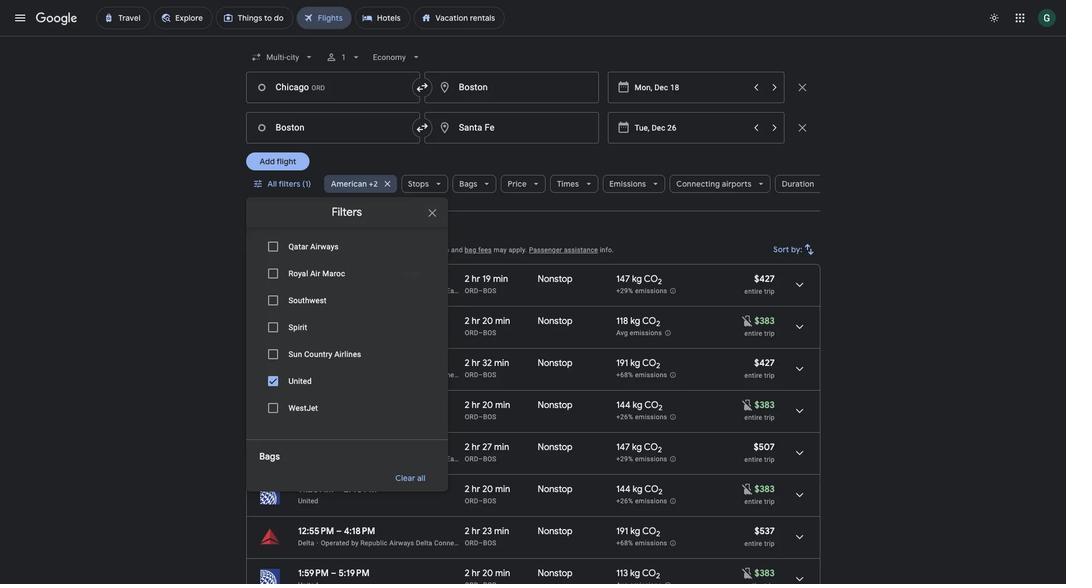 Task type: locate. For each thing, give the bounding box(es) containing it.
min for total duration 2 hr 20 min. element corresponding to flight details. leaves o'hare international airport at 7:10 am on monday, december 18 and arrives at boston logan international airport at 10:30 am on monday, december 18. "icon"
[[495, 316, 510, 327]]

4 nonstop from the top
[[538, 400, 573, 411]]

1 vertical spatial 191
[[616, 526, 628, 537]]

2 +68% emissions from the top
[[616, 540, 667, 547]]

1 +29% from the top
[[616, 287, 633, 295]]

bos inside 2 hr 23 min ord – bos
[[483, 539, 496, 547]]

this price for this flight doesn't include overhead bin access. if you need a carry-on bag, use the bags filter to update prices. image for 144
[[741, 398, 754, 412]]

emissions for total duration 2 hr 32 min. element
[[635, 371, 667, 379]]

+68% emissions for $537
[[616, 540, 667, 547]]

connecting airports
[[676, 179, 752, 189]]

3 nonstop flight. element from the top
[[538, 358, 573, 371]]

avg
[[616, 329, 628, 337]]

min inside 2 hr 32 min ord – bos
[[494, 358, 509, 369]]

0 vertical spatial +29% emissions
[[616, 287, 667, 295]]

2 swap origin and destination. image from the top
[[416, 121, 429, 135]]

eagle
[[446, 287, 464, 295], [446, 455, 464, 463]]

+68% for 2 hr 23 min
[[616, 540, 633, 547]]

connecting airports button
[[670, 170, 771, 197]]

1 vertical spatial 147
[[616, 442, 630, 453]]

0 vertical spatial $427
[[754, 274, 775, 285]]

nonstop for total duration 2 hr 27 min. element
[[538, 442, 573, 453]]

min right 32 on the bottom left of page
[[494, 358, 509, 369]]

None text field
[[246, 112, 420, 144]]

total duration 2 hr 23 min. element
[[465, 526, 538, 539]]

kg for total duration 2 hr 20 min. element associated with flight details. leaves o'hare international airport at 9:05 am on monday, december 18 and arrives at boston logan international airport at 12:25 pm on monday, december 18. image
[[633, 400, 643, 411]]

stops button
[[401, 170, 448, 197]]

maroc
[[322, 269, 345, 278]]

ord up 2 hr 27 min ord – bos
[[465, 413, 478, 421]]

2 144 kg co 2 from the top
[[616, 484, 662, 497]]

1 vertical spatial all
[[246, 229, 259, 243]]

1 vertical spatial envoy
[[374, 455, 393, 463]]

hr left 27
[[472, 442, 480, 453]]

2 $427 from the top
[[754, 358, 775, 369]]

2 vertical spatial united
[[298, 497, 318, 505]]

1 vertical spatial swap origin and destination. image
[[416, 121, 429, 135]]

min down 2 hr 27 min ord – bos
[[495, 484, 510, 495]]

1 vertical spatial +68% emissions
[[616, 540, 667, 547]]

trip up 427 us dollars text box
[[764, 330, 775, 338]]

+26% for total duration 2 hr 20 min. element associated with flight details. leaves o'hare international airport at 9:05 am on monday, december 18 and arrives at boston logan international airport at 12:25 pm on monday, december 18. image
[[616, 413, 633, 421]]

flights
[[261, 229, 294, 243]]

emissions for total duration 2 hr 23 min. element
[[635, 540, 667, 547]]

0 horizontal spatial all
[[246, 229, 259, 243]]

191 for 2 hr 23 min
[[616, 526, 628, 537]]

6 bos from the top
[[483, 497, 496, 505]]

– down 27
[[478, 455, 483, 463]]

147 kg co 2
[[616, 274, 662, 287], [616, 442, 662, 455]]

kg for total duration 2 hr 20 min. element for flight details. leaves o'hare international airport at 1:59 pm on monday, december 18 and arrives at boston logan international airport at 5:19 pm on monday, december 18. icon
[[630, 568, 640, 579]]

– up 27
[[478, 413, 483, 421]]

2 inside 7:04 am – 10:23 am operated by envoy air as american eagle 2 hr 19 min ord – bos
[[465, 274, 470, 285]]

ord down total duration 2 hr 32 min. element
[[465, 371, 478, 379]]

3 entire from the top
[[744, 372, 762, 380]]

1 vertical spatial this price for this flight doesn't include overhead bin access. if you need a carry-on bag, use the bags filter to update prices. image
[[741, 483, 754, 496]]

hr inside 2 hr 27 min ord – bos
[[472, 442, 480, 453]]

6 trip from the top
[[764, 498, 775, 506]]

entire down 427 us dollars text box
[[744, 372, 762, 380]]

+29% emissions for $507
[[616, 455, 667, 463]]

1 hr from the top
[[472, 274, 480, 285]]

all filters (1) button
[[246, 170, 320, 197]]

– right 1:59 pm text field
[[331, 568, 336, 579]]

apply.
[[509, 246, 527, 254]]

2 entire trip from the top
[[744, 414, 775, 422]]

1 vertical spatial +68%
[[616, 540, 633, 547]]

flight details. leaves o'hare international airport at 11:20 am on monday, december 18 and arrives at boston logan international airport at 2:40 pm on monday, december 18. image
[[786, 482, 813, 509]]

4 hr from the top
[[472, 400, 480, 411]]

Arrival time: 2:40 PM. text field
[[344, 484, 377, 495]]

3 total duration 2 hr 20 min. element from the top
[[465, 484, 538, 497]]

trip down 427 us dollars text box
[[764, 372, 775, 380]]

times
[[557, 179, 579, 189]]

sort by:
[[773, 245, 802, 255]]

1 vertical spatial air
[[394, 287, 403, 295]]

entire down $427 text box
[[744, 288, 762, 296]]

fees
[[344, 246, 358, 254], [478, 246, 492, 254]]

co
[[644, 274, 658, 285], [642, 316, 656, 327], [642, 358, 656, 369], [644, 400, 658, 411], [644, 442, 658, 453], [644, 484, 658, 495], [642, 526, 656, 537], [642, 568, 656, 579]]

spirit
[[289, 323, 307, 332]]

delta
[[298, 371, 314, 379], [416, 371, 432, 379], [298, 539, 314, 547], [416, 539, 432, 547]]

2 +26% from the top
[[616, 498, 633, 505]]

0 vertical spatial $427 entire trip
[[744, 274, 775, 296]]

1 entire trip from the top
[[744, 330, 775, 338]]

ord for total duration 2 hr 20 min. element related to "flight details. leaves o'hare international airport at 11:20 am on monday, december 18 and arrives at boston logan international airport at 2:40 pm on monday, december 18." icon in the bottom right of the page
[[465, 497, 478, 505]]

leaves o'hare international airport at 7:35 am on monday, december 18 and arrives at boston logan international airport at 11:07 am on monday, december 18. element
[[298, 358, 376, 369]]

6 entire from the top
[[744, 498, 762, 506]]

1 vertical spatial connection
[[434, 539, 470, 547]]

118 kg co 2
[[616, 316, 660, 329]]

1 vertical spatial as
[[405, 455, 413, 463]]

12:55 pm – 4:18 pm
[[298, 526, 375, 537]]

0 vertical spatial +29%
[[616, 287, 633, 295]]

3 20 from the top
[[482, 484, 493, 495]]

united inside 11:20 am – 2:40 pm united
[[298, 497, 318, 505]]

0 vertical spatial 144 kg co 2
[[616, 400, 662, 413]]

1 vertical spatial united
[[289, 377, 312, 386]]

20 down 2 hr 27 min ord – bos
[[482, 484, 493, 495]]

1 horizontal spatial bags
[[459, 179, 477, 189]]

 image
[[317, 539, 319, 547]]

kg for total duration 2 hr 20 min. element related to "flight details. leaves o'hare international airport at 11:20 am on monday, december 18 and arrives at boston logan international airport at 2:40 pm on monday, december 18." icon in the bottom right of the page
[[633, 484, 643, 495]]

1 $383 from the top
[[754, 316, 775, 327]]

1 +68% emissions from the top
[[616, 371, 667, 379]]

1 as from the top
[[405, 287, 413, 295]]

8 hr from the top
[[472, 568, 480, 579]]

1 144 kg co 2 from the top
[[616, 400, 662, 413]]

this price for this flight doesn't include overhead bin access. if you need a carry-on bag, use the bags filter to update prices. image for 144
[[741, 483, 754, 496]]

2 144 from the top
[[616, 484, 630, 495]]

total duration 2 hr 20 min. element
[[465, 316, 538, 329], [465, 400, 538, 413], [465, 484, 538, 497], [465, 568, 538, 581]]

trip down $507
[[764, 456, 775, 464]]

min down 2 hr 23 min ord – bos
[[495, 568, 510, 579]]

Arrival time: 4:18 PM. text field
[[344, 526, 375, 537]]

passenger
[[529, 246, 562, 254]]

this price for this flight doesn't include overhead bin access. if you need a carry-on bag, use the bags filter to update prices. image
[[741, 398, 754, 412], [741, 567, 754, 580]]

sort by: button
[[769, 236, 820, 263]]

2 bos from the top
[[483, 329, 496, 337]]

0 vertical spatial this price for this flight doesn't include overhead bin access. if you need a carry-on bag, use the bags filter to update prices. image
[[741, 314, 754, 328]]

1 383 us dollars text field from the top
[[754, 316, 775, 327]]

1 horizontal spatial all
[[267, 179, 277, 189]]

1 fees from the left
[[344, 246, 358, 254]]

427 US dollars text field
[[754, 358, 775, 369]]

$427 for 147
[[754, 274, 775, 285]]

8 nonstop from the top
[[538, 568, 573, 579]]

united down '7:35 am'
[[289, 377, 312, 386]]

this price for this flight doesn't include overhead bin access. if you need a carry-on bag, use the bags filter to update prices. image down 427 us dollars text box
[[741, 398, 754, 412]]

0 vertical spatial airways
[[310, 242, 339, 251]]

connection down total duration 2 hr 32 min. element
[[434, 371, 470, 379]]

1 $427 entire trip from the top
[[744, 274, 775, 296]]

min for total duration 2 hr 23 min. element
[[494, 526, 509, 537]]

$383 left "flight details. leaves o'hare international airport at 11:20 am on monday, december 18 and arrives at boston logan international airport at 2:40 pm on monday, december 18." icon in the bottom right of the page
[[754, 484, 775, 495]]

6 nonstop from the top
[[538, 484, 573, 495]]

None search field
[[246, 0, 833, 555]]

1 191 kg co 2 from the top
[[616, 358, 660, 371]]

5 trip from the top
[[764, 456, 775, 464]]

nonstop flight. element for total duration 2 hr 27 min. element
[[538, 442, 573, 455]]

1 total duration 2 hr 20 min. element from the top
[[465, 316, 538, 329]]

bos down 23
[[483, 539, 496, 547]]

6 hr from the top
[[472, 484, 480, 495]]

0 vertical spatial 1
[[341, 53, 346, 62]]

kg for total duration 2 hr 19 min. element
[[632, 274, 642, 285]]

bos for flight details. leaves o'hare international airport at 10:01 am on monday, december 18 and arrives at boston logan international airport at 1:28 pm on monday, december 18. icon on the bottom right of page
[[483, 455, 496, 463]]

1 vertical spatial 383 us dollars text field
[[754, 568, 775, 579]]

2 inside 2 hr 32 min ord – bos
[[465, 358, 470, 369]]

1 vertical spatial 144
[[616, 484, 630, 495]]

2 operated by republic airways delta connection from the top
[[321, 539, 470, 547]]

1 vertical spatial 191 kg co 2
[[616, 526, 660, 539]]

Arrival time: 5:19 PM. text field
[[339, 568, 370, 579]]

$383 for flight details. leaves o'hare international airport at 1:59 pm on monday, december 18 and arrives at boston logan international airport at 5:19 pm on monday, december 18. icon
[[754, 568, 775, 579]]

2 hr from the top
[[472, 316, 480, 327]]

ord up 2 hr 32 min ord – bos
[[465, 329, 478, 337]]

$427 entire trip for 147
[[744, 274, 775, 296]]

american up 11:20 am
[[298, 455, 328, 463]]

– left 4:18 pm
[[336, 526, 342, 537]]

1 entire from the top
[[744, 288, 762, 296]]

+68% emissions for $427
[[616, 371, 667, 379]]

$383 for "flight details. leaves o'hare international airport at 11:20 am on monday, december 18 and arrives at boston logan international airport at 2:40 pm on monday, december 18." icon in the bottom right of the page
[[754, 484, 775, 495]]

4 bos from the top
[[483, 413, 496, 421]]

– down 19
[[478, 287, 483, 295]]

147 for 2 hr 19 min
[[616, 274, 630, 285]]

bos inside 2 hr 27 min ord – bos
[[483, 455, 496, 463]]

+68%
[[616, 371, 633, 379], [616, 540, 633, 547]]

american
[[331, 179, 367, 189], [414, 287, 444, 295], [298, 455, 328, 463], [414, 455, 444, 463]]

20 down 2 hr 32 min ord – bos
[[482, 400, 493, 411]]

427 US dollars text field
[[754, 274, 775, 285]]

operated inside 7:04 am – 10:23 am operated by envoy air as american eagle 2 hr 19 min ord – bos
[[334, 287, 363, 295]]

1 vertical spatial $427 entire trip
[[744, 358, 775, 380]]

1 vertical spatial eagle
[[446, 455, 464, 463]]

0 vertical spatial eagle
[[446, 287, 464, 295]]

0 vertical spatial 144
[[616, 400, 630, 411]]

this price for this flight doesn't include overhead bin access. if you need a carry-on bag, use the bags filter to update prices. image
[[741, 314, 754, 328], [741, 483, 754, 496]]

bos inside 7:04 am – 10:23 am operated by envoy air as american eagle 2 hr 19 min ord – bos
[[483, 287, 496, 295]]

– inside 2 hr 27 min ord – bos
[[478, 455, 483, 463]]

bos up 27
[[483, 413, 496, 421]]

+
[[339, 246, 343, 254]]

republic down 11:07 am
[[360, 371, 388, 379]]

total duration 2 hr 20 min. element down 2 hr 32 min ord – bos
[[465, 400, 538, 413]]

total duration 2 hr 19 min. element
[[465, 274, 538, 287]]

co for total duration 2 hr 20 min. element corresponding to flight details. leaves o'hare international airport at 7:10 am on monday, december 18 and arrives at boston logan international airport at 10:30 am on monday, december 18. "icon"
[[642, 316, 656, 327]]

1:59 pm
[[298, 568, 329, 579]]

co inside 118 kg co 2
[[642, 316, 656, 327]]

flight details. leaves o'hare international airport at 10:01 am on monday, december 18 and arrives at boston logan international airport at 1:28 pm on monday, december 18. image
[[786, 440, 813, 467]]

191 kg co 2 for $427
[[616, 358, 660, 371]]

$427
[[754, 274, 775, 285], [754, 358, 775, 369]]

2 191 from the top
[[616, 526, 628, 537]]

by inside 7:04 am – 10:23 am operated by envoy air as american eagle 2 hr 19 min ord – bos
[[365, 287, 372, 295]]

4 total duration 2 hr 20 min. element from the top
[[465, 568, 538, 581]]

hr inside 2 hr 23 min ord – bos
[[472, 526, 480, 537]]

hr down 2 hr 23 min ord – bos
[[472, 568, 480, 579]]

eagle down and
[[446, 287, 464, 295]]

min right 19
[[493, 274, 508, 285]]

nonstop flight. element
[[538, 274, 573, 287], [538, 316, 573, 329], [538, 358, 573, 371], [538, 400, 573, 413], [538, 442, 573, 455], [538, 484, 573, 497], [538, 526, 573, 539], [538, 568, 573, 581]]

0 vertical spatial +68%
[[616, 371, 633, 379]]

1 vertical spatial +29% emissions
[[616, 455, 667, 463]]

0 vertical spatial +68% emissions
[[616, 371, 667, 379]]

american down 'only' at top
[[414, 287, 444, 295]]

clear
[[395, 473, 415, 483]]

Departure text field
[[635, 113, 746, 143]]

airlines
[[334, 350, 361, 359]]

2 +68% from the top
[[616, 540, 633, 547]]

Departure time: 7:35 AM. text field
[[298, 358, 331, 369]]

all for all flights to boston
[[246, 229, 259, 243]]

fees right the +
[[344, 246, 358, 254]]

1 nonstop flight. element from the top
[[538, 274, 573, 287]]

entire trip down $383 text box
[[744, 498, 775, 506]]

min inside 2 hr 23 min ord – bos
[[494, 526, 509, 537]]

$383 left flight details. leaves o'hare international airport at 7:10 am on monday, december 18 and arrives at boston logan international airport at 10:30 am on monday, december 18. "icon"
[[754, 316, 775, 327]]

2 191 kg co 2 from the top
[[616, 526, 660, 539]]

entire trip
[[744, 330, 775, 338], [744, 414, 775, 422], [744, 498, 775, 506]]

hr inside 7:04 am – 10:23 am operated by envoy air as american eagle 2 hr 19 min ord – bos
[[472, 274, 480, 285]]

as up clear all button
[[405, 455, 413, 463]]

republic down the 4:18 pm text box
[[360, 539, 388, 547]]

passenger assistance button
[[529, 246, 598, 254]]

$537 entire trip
[[744, 526, 775, 548]]

2 hr 20 min ord – bos
[[465, 316, 510, 337], [465, 400, 510, 421], [465, 484, 510, 505]]

0 horizontal spatial bags
[[259, 451, 280, 463]]

min for total duration 2 hr 20 min. element related to "flight details. leaves o'hare international airport at 11:20 am on monday, december 18 and arrives at boston logan international airport at 2:40 pm on monday, december 18." icon in the bottom right of the page
[[495, 484, 510, 495]]

11:20 am
[[298, 484, 334, 495]]

1 144 from the top
[[616, 400, 630, 411]]

383 us dollars text field for 118
[[754, 316, 775, 327]]

1 vertical spatial operated by republic airways delta connection
[[321, 539, 470, 547]]

1 191 from the top
[[616, 358, 628, 369]]

+29% emissions
[[616, 287, 667, 295], [616, 455, 667, 463]]

2 $427 entire trip from the top
[[744, 358, 775, 380]]

3 bos from the top
[[483, 371, 496, 379]]

united down departure time: 11:20 am. text field
[[298, 497, 318, 505]]

0 vertical spatial all
[[267, 179, 277, 189]]

5 ord from the top
[[465, 455, 478, 463]]

0 vertical spatial +26% emissions
[[616, 413, 667, 421]]

ord down total duration 2 hr 27 min. element
[[465, 455, 478, 463]]

nonstop flight. element for total duration 2 hr 20 min. element associated with flight details. leaves o'hare international airport at 9:05 am on monday, december 18 and arrives at boston logan international airport at 12:25 pm on monday, december 18. image
[[538, 400, 573, 413]]

bos
[[483, 287, 496, 295], [483, 329, 496, 337], [483, 371, 496, 379], [483, 413, 496, 421], [483, 455, 496, 463], [483, 497, 496, 505], [483, 539, 496, 547]]

1 republic from the top
[[360, 371, 388, 379]]

hr for total duration 2 hr 27 min. element
[[472, 442, 480, 453]]

7 trip from the top
[[764, 540, 775, 548]]

westjet
[[289, 404, 318, 413]]

383 us dollars text field left flight details. leaves o'hare international airport at 7:10 am on monday, december 18 and arrives at boston logan international airport at 10:30 am on monday, december 18. "icon"
[[754, 316, 775, 327]]

191 kg co 2
[[616, 358, 660, 371], [616, 526, 660, 539]]

20 for flight details. leaves o'hare international airport at 9:05 am on monday, december 18 and arrives at boston logan international airport at 12:25 pm on monday, december 18. image
[[482, 400, 493, 411]]

Departure time: 11:20 AM. text field
[[298, 484, 334, 495]]

operated by republic airways delta connection down the 4:18 pm text box
[[321, 539, 470, 547]]

duration button
[[775, 170, 833, 197]]

32
[[482, 358, 492, 369]]

main menu image
[[13, 11, 27, 25]]

2 eagle from the top
[[446, 455, 464, 463]]

american up all
[[414, 455, 444, 463]]

trip down $537
[[764, 540, 775, 548]]

bos for flight details. leaves o'hare international airport at 7:35 am on monday, december 18 and arrives at boston logan international airport at 11:07 am on monday, december 18. icon
[[483, 371, 496, 379]]

entire up 427 us dollars text box
[[744, 330, 762, 338]]

2 +26% emissions from the top
[[616, 498, 667, 505]]

total duration 2 hr 20 min. element down 2 hr 23 min ord – bos
[[465, 568, 538, 581]]

0 vertical spatial bags
[[459, 179, 477, 189]]

1 swap origin and destination. image from the top
[[416, 81, 429, 94]]

this price for this flight doesn't include overhead bin access. if you need a carry-on bag, use the bags filter to update prices. image down $537 entire trip
[[741, 567, 754, 580]]

emissions
[[635, 287, 667, 295], [630, 329, 662, 337], [635, 371, 667, 379], [635, 413, 667, 421], [635, 455, 667, 463], [635, 498, 667, 505], [635, 540, 667, 547]]

air
[[310, 269, 320, 278], [394, 287, 403, 295], [394, 455, 403, 463]]

min
[[493, 274, 508, 285], [495, 316, 510, 327], [494, 358, 509, 369], [495, 400, 510, 411], [494, 442, 509, 453], [495, 484, 510, 495], [494, 526, 509, 537], [495, 568, 510, 579]]

1 vertical spatial +26%
[[616, 498, 633, 505]]

5 bos from the top
[[483, 455, 496, 463]]

$383 left flight details. leaves o'hare international airport at 9:05 am on monday, december 18 and arrives at boston logan international airport at 12:25 pm on monday, december 18. image
[[754, 400, 775, 411]]

republic
[[360, 371, 388, 379], [360, 539, 388, 547]]

eagle inside 7:04 am – 10:23 am operated by envoy air as american eagle 2 hr 19 min ord – bos
[[446, 287, 464, 295]]

as inside 7:04 am – 10:23 am operated by envoy air as american eagle 2 hr 19 min ord – bos
[[405, 287, 413, 295]]

2 $383 from the top
[[754, 400, 775, 411]]

add flight
[[259, 156, 296, 167]]

12:55 pm
[[298, 526, 334, 537]]

1 vertical spatial 1
[[371, 246, 375, 254]]

connection
[[434, 371, 470, 379], [434, 539, 470, 547]]

nonstop flight. element for total duration 2 hr 19 min. element
[[538, 274, 573, 287]]

bos down 27
[[483, 455, 496, 463]]

2 147 from the top
[[616, 442, 630, 453]]

co for total duration 2 hr 20 min. element for flight details. leaves o'hare international airport at 1:59 pm on monday, december 18 and arrives at boston logan international airport at 5:19 pm on monday, december 18. icon
[[642, 568, 656, 579]]

6 ord from the top
[[465, 497, 478, 505]]

0 vertical spatial connection
[[434, 371, 470, 379]]

1 147 from the top
[[616, 274, 630, 285]]

5 nonstop from the top
[[538, 442, 573, 453]]

sun country airlines
[[289, 350, 361, 359]]

None field
[[246, 47, 319, 67], [368, 47, 426, 67], [246, 47, 319, 67], [368, 47, 426, 67]]

191 down avg
[[616, 358, 628, 369]]

2 inside the 113 kg co 2
[[656, 572, 660, 581]]

2 hr 20 min ord – bos up 27
[[465, 400, 510, 421]]

+68% down avg
[[616, 371, 633, 379]]

0 vertical spatial as
[[405, 287, 413, 295]]

kg
[[632, 274, 642, 285], [630, 316, 640, 327], [630, 358, 640, 369], [633, 400, 643, 411], [632, 442, 642, 453], [633, 484, 643, 495], [630, 526, 640, 537], [630, 568, 640, 579]]

hr inside 2 hr 32 min ord – bos
[[472, 358, 480, 369]]

2 147 kg co 2 from the top
[[616, 442, 662, 455]]

flight details. leaves o'hare international airport at 7:35 am on monday, december 18 and arrives at boston logan international airport at 11:07 am on monday, december 18. image
[[786, 356, 813, 382]]

191 up 113
[[616, 526, 628, 537]]

charges
[[424, 246, 449, 254]]

2 +29% emissions from the top
[[616, 455, 667, 463]]

0 vertical spatial 2 hr 20 min ord – bos
[[465, 316, 510, 337]]

1 vertical spatial this price for this flight doesn't include overhead bin access. if you need a carry-on bag, use the bags filter to update prices. image
[[741, 567, 754, 580]]

2
[[465, 274, 470, 285], [658, 277, 662, 287], [465, 316, 470, 327], [656, 319, 660, 329], [465, 358, 470, 369], [656, 361, 660, 371], [465, 400, 470, 411], [658, 403, 662, 413], [465, 442, 470, 453], [658, 445, 662, 455], [465, 484, 470, 495], [658, 487, 662, 497], [465, 526, 470, 537], [656, 529, 660, 539], [465, 568, 470, 579], [656, 572, 660, 581]]

united inside 7:10 am united
[[298, 329, 318, 337]]

ord down total duration 2 hr 19 min. element
[[465, 287, 478, 295]]

bos up 23
[[483, 497, 496, 505]]

0 horizontal spatial fees
[[344, 246, 358, 254]]

1 20 from the top
[[482, 316, 493, 327]]

+68% emissions down avg emissions
[[616, 371, 667, 379]]

0 vertical spatial 147
[[616, 274, 630, 285]]

remove flight from chicago to boston on mon, dec 18 image
[[795, 81, 809, 94]]

ord up 2 hr 23 min ord – bos
[[465, 497, 478, 505]]

5 entire from the top
[[744, 456, 762, 464]]

3 nonstop from the top
[[538, 358, 573, 369]]

144 kg co 2 for total duration 2 hr 20 min. element associated with flight details. leaves o'hare international airport at 9:05 am on monday, december 18 and arrives at boston logan international airport at 12:25 pm on monday, december 18. image
[[616, 400, 662, 413]]

0 vertical spatial envoy
[[374, 287, 393, 295]]

1 vertical spatial 147 kg co 2
[[616, 442, 662, 455]]

1 horizontal spatial fees
[[478, 246, 492, 254]]

entire down $507
[[744, 456, 762, 464]]

0 vertical spatial 383 us dollars text field
[[754, 316, 775, 327]]

1 vertical spatial $427
[[754, 358, 775, 369]]

383 US dollars text field
[[754, 316, 775, 327], [754, 568, 775, 579]]

0 vertical spatial 191
[[616, 358, 628, 369]]

$383
[[754, 316, 775, 327], [754, 400, 775, 411], [754, 484, 775, 495], [754, 568, 775, 579]]

0 vertical spatial united
[[298, 329, 318, 337]]

operated by republic airways delta connection
[[321, 371, 470, 379], [321, 539, 470, 547]]

7 nonstop from the top
[[538, 526, 573, 537]]

min inside 2 hr 27 min ord – bos
[[494, 442, 509, 453]]

fees right bag
[[478, 246, 492, 254]]

1 vertical spatial 2 hr 20 min ord – bos
[[465, 400, 510, 421]]

min right 23
[[494, 526, 509, 537]]

383 US dollars text field
[[754, 400, 775, 411]]

none search field containing filters
[[246, 0, 833, 555]]

bags button
[[453, 170, 496, 197]]

+29% for 2 hr 27 min
[[616, 455, 633, 463]]

8 nonstop flight. element from the top
[[538, 568, 573, 581]]

min down total duration 2 hr 19 min. element
[[495, 316, 510, 327]]

383 us dollars text field left flight details. leaves o'hare international airport at 1:59 pm on monday, december 18 and arrives at boston logan international airport at 5:19 pm on monday, december 18. icon
[[754, 568, 775, 579]]

1 +26% from the top
[[616, 413, 633, 421]]

kg inside the 113 kg co 2
[[630, 568, 640, 579]]

3 ord from the top
[[465, 371, 478, 379]]

connection up 2 hr 20 min
[[434, 539, 470, 547]]

envoy
[[374, 287, 393, 295], [374, 455, 393, 463]]

as down 'only' at top
[[405, 287, 413, 295]]

0 vertical spatial republic
[[360, 371, 388, 379]]

1 vertical spatial 144 kg co 2
[[616, 484, 662, 497]]

clear all
[[395, 473, 425, 483]]

taxes
[[320, 246, 337, 254]]

0 vertical spatial this price for this flight doesn't include overhead bin access. if you need a carry-on bag, use the bags filter to update prices. image
[[741, 398, 754, 412]]

hr for total duration 2 hr 23 min. element
[[472, 526, 480, 537]]

1 horizontal spatial 1
[[371, 246, 375, 254]]

by down the 4:18 pm text box
[[351, 539, 359, 547]]

7 nonstop flight. element from the top
[[538, 526, 573, 539]]

entire down $537
[[744, 540, 762, 548]]

1 envoy from the top
[[374, 287, 393, 295]]

hr
[[472, 274, 480, 285], [472, 316, 480, 327], [472, 358, 480, 369], [472, 400, 480, 411], [472, 442, 480, 453], [472, 484, 480, 495], [472, 526, 480, 537], [472, 568, 480, 579]]

+26% for total duration 2 hr 20 min. element related to "flight details. leaves o'hare international airport at 11:20 am on monday, december 18 and arrives at boston logan international airport at 2:40 pm on monday, december 18." icon in the bottom right of the page
[[616, 498, 633, 505]]

2 total duration 2 hr 20 min. element from the top
[[465, 400, 538, 413]]

1 vertical spatial +26% emissions
[[616, 498, 667, 505]]

trip down $427 text box
[[764, 288, 775, 296]]

3 hr from the top
[[472, 358, 480, 369]]

1 trip from the top
[[764, 288, 775, 296]]

operated
[[334, 287, 363, 295], [321, 371, 349, 379], [334, 455, 363, 463], [321, 539, 349, 547]]

147 for 2 hr 27 min
[[616, 442, 630, 453]]

2 nonstop flight. element from the top
[[538, 316, 573, 329]]

0 vertical spatial operated by republic airways delta connection
[[321, 371, 470, 379]]

ord inside 2 hr 23 min ord – bos
[[465, 539, 478, 547]]

+29%
[[616, 287, 633, 295], [616, 455, 633, 463]]

1 this price for this flight doesn't include overhead bin access. if you need a carry-on bag, use the bags filter to update prices. image from the top
[[741, 398, 754, 412]]

total duration 2 hr 20 min. element for flight details. leaves o'hare international airport at 9:05 am on monday, december 18 and arrives at boston logan international airport at 12:25 pm on monday, december 18. image
[[465, 400, 538, 413]]

Departure text field
[[635, 72, 746, 103]]

2 hr 20 min ord – bos up 32 on the bottom left of page
[[465, 316, 510, 337]]

min for total duration 2 hr 27 min. element
[[494, 442, 509, 453]]

2 vertical spatial entire trip
[[744, 498, 775, 506]]

kg inside 118 kg co 2
[[630, 316, 640, 327]]

– left '2:40 pm' text field
[[336, 484, 342, 495]]

+29% for 2 hr 19 min
[[616, 287, 633, 295]]

383 us dollars text field for 113
[[754, 568, 775, 579]]

4 $383 from the top
[[754, 568, 775, 579]]

2 hr 20 min
[[465, 568, 510, 579]]

3 $383 from the top
[[754, 484, 775, 495]]

and
[[451, 246, 463, 254]]

min right 27
[[494, 442, 509, 453]]

$427 down the sort
[[754, 274, 775, 285]]

co inside the 113 kg co 2
[[642, 568, 656, 579]]

this price for this flight doesn't include overhead bin access. if you need a carry-on bag, use the bags filter to update prices. image down $507 entire trip
[[741, 483, 754, 496]]

hr down total duration 2 hr 19 min. element
[[472, 316, 480, 327]]

4 nonstop flight. element from the top
[[538, 400, 573, 413]]

20
[[482, 316, 493, 327], [482, 400, 493, 411], [482, 484, 493, 495], [482, 568, 493, 579]]

Arrival time: 10:23 AM. text field
[[342, 274, 379, 285]]

min down 2 hr 32 min ord – bos
[[495, 400, 510, 411]]

3 trip from the top
[[764, 372, 775, 380]]

trip
[[764, 288, 775, 296], [764, 330, 775, 338], [764, 372, 775, 380], [764, 414, 775, 422], [764, 456, 775, 464], [764, 498, 775, 506], [764, 540, 775, 548]]

1 vertical spatial republic
[[360, 539, 388, 547]]

– right 7:04 am on the left top of the page
[[334, 274, 340, 285]]

emissions for total duration 2 hr 20 min. element corresponding to flight details. leaves o'hare international airport at 7:10 am on monday, december 18 and arrives at boston logan international airport at 10:30 am on monday, december 18. "icon"
[[630, 329, 662, 337]]

+68% emissions up the 113 kg co 2 at the bottom of the page
[[616, 540, 667, 547]]

20 for flight details. leaves o'hare international airport at 7:10 am on monday, december 18 and arrives at boston logan international airport at 10:30 am on monday, december 18. "icon"
[[482, 316, 493, 327]]

hr for total duration 2 hr 32 min. element
[[472, 358, 480, 369]]

operated up leaves o'hare international airport at 11:20 am on monday, december 18 and arrives at boston logan international airport at 2:40 pm on monday, december 18. element
[[334, 455, 363, 463]]

+26% emissions
[[616, 413, 667, 421], [616, 498, 667, 505]]

emissions for total duration 2 hr 27 min. element
[[635, 455, 667, 463]]

2 +29% from the top
[[616, 455, 633, 463]]

7 ord from the top
[[465, 539, 478, 547]]

envoy down 10:23 am text box
[[374, 287, 393, 295]]

1 +68% from the top
[[616, 371, 633, 379]]

+29% emissions for $427
[[616, 287, 667, 295]]

nonstop for total duration 2 hr 23 min. element
[[538, 526, 573, 537]]

7:10 am
[[298, 316, 330, 327]]

flight
[[276, 156, 296, 167]]

0 vertical spatial 191 kg co 2
[[616, 358, 660, 371]]

bos inside 2 hr 32 min ord – bos
[[483, 371, 496, 379]]

kg for total duration 2 hr 32 min. element
[[630, 358, 640, 369]]

to
[[297, 229, 308, 243]]

+68% up 113
[[616, 540, 633, 547]]

united
[[298, 329, 318, 337], [289, 377, 312, 386], [298, 497, 318, 505]]

ord for total duration 2 hr 27 min. element
[[465, 455, 478, 463]]

0 vertical spatial 147 kg co 2
[[616, 274, 662, 287]]

144 for the nonstop flight. element for total duration 2 hr 20 min. element related to "flight details. leaves o'hare international airport at 11:20 am on monday, december 18 and arrives at boston logan international airport at 2:40 pm on monday, december 18." icon in the bottom right of the page
[[616, 484, 630, 495]]

2 hr 20 min ord – bos for 9:05 am
[[465, 400, 510, 421]]

hr inside total duration 2 hr 20 min. element
[[472, 568, 480, 579]]

None text field
[[246, 72, 420, 103], [425, 72, 599, 103], [425, 112, 599, 144], [246, 72, 420, 103], [425, 72, 599, 103], [425, 112, 599, 144]]

$383 left flight details. leaves o'hare international airport at 1:59 pm on monday, december 18 and arrives at boston logan international airport at 5:19 pm on monday, december 18. icon
[[754, 568, 775, 579]]

– down 23
[[478, 539, 483, 547]]

– inside 2 hr 23 min ord – bos
[[478, 539, 483, 547]]

co for total duration 2 hr 23 min. element
[[642, 526, 656, 537]]

all inside button
[[267, 179, 277, 189]]

191 kg co 2 up the 113 kg co 2 at the bottom of the page
[[616, 526, 660, 539]]

prices
[[246, 246, 266, 254]]

eagle left 2 hr 27 min ord – bos
[[446, 455, 464, 463]]

hr down 2 hr 32 min ord – bos
[[472, 400, 480, 411]]

0 vertical spatial swap origin and destination. image
[[416, 81, 429, 94]]

swap origin and destination. image
[[416, 81, 429, 94], [416, 121, 429, 135]]

1 vertical spatial +29%
[[616, 455, 633, 463]]

envoy up clear all button
[[374, 455, 393, 463]]

1 +26% emissions from the top
[[616, 413, 667, 421]]

Departure time: 7:04 AM. text field
[[298, 274, 332, 285]]

hr down 2 hr 27 min ord – bos
[[472, 484, 480, 495]]

entire down $383 text box
[[744, 498, 762, 506]]

0 vertical spatial entire trip
[[744, 330, 775, 338]]

bos down 19
[[483, 287, 496, 295]]

2 vertical spatial air
[[394, 455, 403, 463]]

nonstop for total duration 2 hr 20 min. element for flight details. leaves o'hare international airport at 1:59 pm on monday, december 18 and arrives at boston logan international airport at 5:19 pm on monday, december 18. icon
[[538, 568, 573, 579]]

4 ord from the top
[[465, 413, 478, 421]]

1 nonstop from the top
[[538, 274, 573, 285]]

bags inside popup button
[[459, 179, 477, 189]]

ord inside 2 hr 32 min ord – bos
[[465, 371, 478, 379]]

entire down $383 text field
[[744, 414, 762, 422]]

$427 for 191
[[754, 358, 775, 369]]

1 this price for this flight doesn't include overhead bin access. if you need a carry-on bag, use the bags filter to update prices. image from the top
[[741, 314, 754, 328]]

2 vertical spatial 2 hr 20 min ord – bos
[[465, 484, 510, 505]]

all up the prices
[[246, 229, 259, 243]]

leaves o'hare international airport at 7:04 am on monday, december 18 and arrives at boston logan international airport at 10:23 am on monday, december 18. element
[[298, 274, 379, 285]]

this price for this flight doesn't include overhead bin access. if you need a carry-on bag, use the bags filter to update prices. image down $427 text box
[[741, 314, 754, 328]]

Departure time: 12:55 PM. text field
[[298, 526, 334, 537]]

7 hr from the top
[[472, 526, 480, 537]]

0 vertical spatial +26%
[[616, 413, 633, 421]]

2 383 us dollars text field from the top
[[754, 568, 775, 579]]

entire trip down $383 text field
[[744, 414, 775, 422]]

1 bos from the top
[[483, 287, 496, 295]]

operated down leaves o'hare international airport at 7:04 am on monday, december 18 and arrives at boston logan international airport at 10:23 am on monday, december 18. element
[[334, 287, 363, 295]]

ord inside 2 hr 27 min ord – bos
[[465, 455, 478, 463]]

hr left 23
[[472, 526, 480, 537]]

0 horizontal spatial 1
[[341, 53, 346, 62]]

kg for total duration 2 hr 20 min. element corresponding to flight details. leaves o'hare international airport at 7:10 am on monday, december 18 and arrives at boston logan international airport at 10:30 am on monday, december 18. "icon"
[[630, 316, 640, 327]]

2 inside 118 kg co 2
[[656, 319, 660, 329]]

total duration 2 hr 20 min. element down 2 hr 27 min ord – bos
[[465, 484, 538, 497]]

all left filters
[[267, 179, 277, 189]]

1 vertical spatial entire trip
[[744, 414, 775, 422]]



Task type: describe. For each thing, give the bounding box(es) containing it.
avg emissions
[[616, 329, 662, 337]]

4 trip from the top
[[764, 414, 775, 422]]

leaves o'hare international airport at 12:55 pm on monday, december 18 and arrives at boston logan international airport at 4:18 pm on monday, december 18. element
[[298, 526, 375, 537]]

min inside total duration 2 hr 20 min. element
[[495, 568, 510, 579]]

kg for total duration 2 hr 23 min. element
[[630, 526, 640, 537]]

co for total duration 2 hr 27 min. element
[[644, 442, 658, 453]]

4 entire from the top
[[744, 414, 762, 422]]

(1)
[[302, 179, 311, 189]]

$383 for flight details. leaves o'hare international airport at 9:05 am on monday, december 18 and arrives at boston logan international airport at 12:25 pm on monday, december 18. image
[[754, 400, 775, 411]]

air inside 7:04 am – 10:23 am operated by envoy air as american eagle 2 hr 19 min ord – bos
[[394, 287, 403, 295]]

total duration 2 hr 32 min. element
[[465, 358, 538, 371]]

19
[[482, 274, 491, 285]]

1 connection from the top
[[434, 371, 470, 379]]

$383 for flight details. leaves o'hare international airport at 7:10 am on monday, december 18 and arrives at boston logan international airport at 10:30 am on monday, december 18. "icon"
[[754, 316, 775, 327]]

may
[[494, 246, 507, 254]]

price button
[[501, 170, 546, 197]]

hr for total duration 2 hr 20 min. element associated with flight details. leaves o'hare international airport at 9:05 am on monday, december 18 and arrives at boston logan international airport at 12:25 pm on monday, december 18. image
[[472, 400, 480, 411]]

ord for total duration 2 hr 20 min. element corresponding to flight details. leaves o'hare international airport at 7:10 am on monday, december 18 and arrives at boston logan international airport at 10:30 am on monday, december 18. "icon"
[[465, 329, 478, 337]]

operated down leaves o'hare international airport at 12:55 pm on monday, december 18 and arrives at boston logan international airport at 4:18 pm on monday, december 18. element
[[321, 539, 349, 547]]

connecting
[[676, 179, 720, 189]]

2 hr 20 min ord – bos for 7:10 am
[[465, 316, 510, 337]]

113
[[616, 568, 628, 579]]

+26% emissions for total duration 2 hr 20 min. element associated with flight details. leaves o'hare international airport at 9:05 am on monday, december 18 and arrives at boston logan international airport at 12:25 pm on monday, december 18. image
[[616, 413, 667, 421]]

10:23 am
[[342, 274, 379, 285]]

2 envoy from the top
[[374, 455, 393, 463]]

– up 23
[[478, 497, 483, 505]]

4:18 pm
[[344, 526, 375, 537]]

nonstop flight. element for total duration 2 hr 20 min. element for flight details. leaves o'hare international airport at 1:59 pm on monday, december 18 and arrives at boston logan international airport at 5:19 pm on monday, december 18. icon
[[538, 568, 573, 581]]

$507
[[754, 442, 775, 453]]

emissions for total duration 2 hr 19 min. element
[[635, 287, 667, 295]]

all flights to boston
[[246, 229, 347, 243]]

+2
[[369, 179, 378, 189]]

united inside search field
[[289, 377, 312, 386]]

entire inside $537 entire trip
[[744, 540, 762, 548]]

operated by envoy air as american eagle
[[334, 455, 464, 463]]

9:05 am
[[298, 400, 332, 411]]

price
[[508, 179, 527, 189]]

1 button
[[321, 44, 366, 71]]

times button
[[550, 170, 598, 197]]

sun
[[289, 350, 302, 359]]

remove flight from boston to santa fe on tue, dec 26 image
[[795, 121, 809, 135]]

23
[[482, 526, 492, 537]]

7:35 am – 11:07 am
[[298, 358, 376, 369]]

change appearance image
[[981, 4, 1008, 31]]

191 for 2 hr 32 min
[[616, 358, 628, 369]]

min inside 7:04 am – 10:23 am operated by envoy air as american eagle 2 hr 19 min ord – bos
[[493, 274, 508, 285]]

by up '2:40 pm' text field
[[365, 455, 372, 463]]

bag
[[465, 246, 476, 254]]

$507 entire trip
[[744, 442, 775, 464]]

emissions button
[[603, 170, 665, 197]]

nonstop for total duration 2 hr 32 min. element
[[538, 358, 573, 369]]

flight details. leaves o'hare international airport at 7:04 am on monday, december 18 and arrives at boston logan international airport at 10:23 am on monday, december 18. image
[[786, 271, 813, 298]]

american +2
[[331, 179, 378, 189]]

2 hr 27 min ord – bos
[[465, 442, 509, 463]]

11:07 am
[[341, 358, 376, 369]]

by down 11:07 am
[[351, 371, 359, 379]]

+68% for 2 hr 32 min
[[616, 371, 633, 379]]

144 kg co 2 for total duration 2 hr 20 min. element related to "flight details. leaves o'hare international airport at 11:20 am on monday, december 18 and arrives at boston logan international airport at 2:40 pm on monday, december 18." icon in the bottom right of the page
[[616, 484, 662, 497]]

add flight button
[[246, 153, 309, 170]]

– inside 11:20 am – 2:40 pm united
[[336, 484, 342, 495]]

144 for total duration 2 hr 20 min. element associated with flight details. leaves o'hare international airport at 9:05 am on monday, december 18 and arrives at boston logan international airport at 12:25 pm on monday, december 18. image the nonstop flight. element
[[616, 400, 630, 411]]

min for total duration 2 hr 20 min. element associated with flight details. leaves o'hare international airport at 9:05 am on monday, december 18 and arrives at boston logan international airport at 12:25 pm on monday, december 18. image
[[495, 400, 510, 411]]

1 operated by republic airways delta connection from the top
[[321, 371, 470, 379]]

all
[[417, 473, 425, 483]]

hr for total duration 2 hr 20 min. element related to "flight details. leaves o'hare international airport at 11:20 am on monday, december 18 and arrives at boston logan international airport at 2:40 pm on monday, december 18." icon in the bottom right of the page
[[472, 484, 480, 495]]

kg for total duration 2 hr 27 min. element
[[632, 442, 642, 453]]

close dialog image
[[425, 206, 439, 220]]

boston
[[310, 229, 347, 243]]

$427 entire trip for 191
[[744, 358, 775, 380]]

2 vertical spatial airways
[[389, 539, 414, 547]]

trip inside $537 entire trip
[[764, 540, 775, 548]]

537 US dollars text field
[[755, 526, 775, 537]]

7:04 am
[[298, 274, 332, 285]]

flight details. leaves o'hare international airport at 7:10 am on monday, december 18 and arrives at boston logan international airport at 10:30 am on monday, december 18. image
[[786, 313, 813, 340]]

2 fees from the left
[[478, 246, 492, 254]]

Departure time: 1:59 PM. text field
[[298, 568, 329, 579]]

this price for this flight doesn't include overhead bin access. if you need a carry-on bag, use the bags filter to update prices. image for 113
[[741, 567, 754, 580]]

optional
[[396, 246, 422, 254]]

2:40 pm
[[344, 484, 377, 495]]

co for total duration 2 hr 20 min. element related to "flight details. leaves o'hare international airport at 11:20 am on monday, december 18 and arrives at boston logan international airport at 2:40 pm on monday, december 18." icon in the bottom right of the page
[[644, 484, 658, 495]]

7:10 am united
[[298, 316, 330, 337]]

american +2 button
[[324, 170, 397, 197]]

– up 32 on the bottom left of page
[[478, 329, 483, 337]]

bos for "flight details. leaves o'hare international airport at 11:20 am on monday, december 18 and arrives at boston logan international airport at 2:40 pm on monday, december 18." icon in the bottom right of the page
[[483, 497, 496, 505]]

only button
[[390, 260, 434, 287]]

20 for "flight details. leaves o'hare international airport at 11:20 am on monday, december 18 and arrives at boston logan international airport at 2:40 pm on monday, december 18." icon in the bottom right of the page
[[482, 484, 493, 495]]

191 kg co 2 for $537
[[616, 526, 660, 539]]

2 trip from the top
[[764, 330, 775, 338]]

total duration 2 hr 27 min. element
[[465, 442, 538, 455]]

co for total duration 2 hr 19 min. element
[[644, 274, 658, 285]]

qatar
[[289, 242, 308, 251]]

total duration 2 hr 20 min. element for flight details. leaves o'hare international airport at 7:10 am on monday, december 18 and arrives at boston logan international airport at 10:30 am on monday, december 18. "icon"
[[465, 316, 538, 329]]

co for total duration 2 hr 32 min. element
[[642, 358, 656, 369]]

bos for flight details. leaves o'hare international airport at 7:10 am on monday, december 18 and arrives at boston logan international airport at 10:30 am on monday, december 18. "icon"
[[483, 329, 496, 337]]

383 US dollars text field
[[754, 484, 775, 495]]

ord for total duration 2 hr 23 min. element
[[465, 539, 478, 547]]

2 republic from the top
[[360, 539, 388, 547]]

118
[[616, 316, 628, 327]]

flight details. leaves o'hare international airport at 9:05 am on monday, december 18 and arrives at boston logan international airport at 12:25 pm on monday, december 18. image
[[786, 398, 813, 425]]

Departure time: 7:10 AM. text field
[[298, 316, 330, 327]]

total duration 2 hr 20 min. element for flight details. leaves o'hare international airport at 1:59 pm on monday, december 18 and arrives at boston logan international airport at 5:19 pm on monday, december 18. icon
[[465, 568, 538, 581]]

1 inside popup button
[[341, 53, 346, 62]]

hr for total duration 2 hr 20 min. element corresponding to flight details. leaves o'hare international airport at 7:10 am on monday, december 18 and arrives at boston logan international airport at 10:30 am on monday, december 18. "icon"
[[472, 316, 480, 327]]

$537
[[755, 526, 775, 537]]

min for total duration 2 hr 32 min. element
[[494, 358, 509, 369]]

7:04 am – 10:23 am operated by envoy air as american eagle 2 hr 19 min ord – bos
[[298, 274, 508, 295]]

for
[[360, 246, 369, 254]]

filters
[[332, 205, 362, 219]]

1:59 pm – 5:19 pm
[[298, 568, 370, 579]]

adult.
[[376, 246, 394, 254]]

leaves o'hare international airport at 11:20 am on monday, december 18 and arrives at boston logan international airport at 2:40 pm on monday, december 18. element
[[298, 484, 377, 495]]

by:
[[791, 245, 802, 255]]

duration
[[782, 179, 814, 189]]

nonstop for total duration 2 hr 20 min. element related to "flight details. leaves o'hare international airport at 11:20 am on monday, december 18 and arrives at boston logan international airport at 2:40 pm on monday, december 18." icon in the bottom right of the page
[[538, 484, 573, 495]]

147 kg co 2 for $427
[[616, 274, 662, 287]]

nonstop flight. element for total duration 2 hr 20 min. element corresponding to flight details. leaves o'hare international airport at 7:10 am on monday, december 18 and arrives at boston logan international airport at 10:30 am on monday, december 18. "icon"
[[538, 316, 573, 329]]

1 vertical spatial bags
[[259, 451, 280, 463]]

507 US dollars text field
[[754, 442, 775, 453]]

1 vertical spatial airways
[[389, 371, 414, 379]]

5:19 pm
[[339, 568, 370, 579]]

2 hr 32 min ord – bos
[[465, 358, 509, 379]]

0 vertical spatial air
[[310, 269, 320, 278]]

american inside 7:04 am – 10:23 am operated by envoy air as american eagle 2 hr 19 min ord – bos
[[414, 287, 444, 295]]

147 kg co 2 for $507
[[616, 442, 662, 455]]

american inside popup button
[[331, 179, 367, 189]]

country
[[304, 350, 332, 359]]

3 2 hr 20 min ord – bos from the top
[[465, 484, 510, 505]]

Departure time: 9:05 AM. text field
[[298, 400, 332, 411]]

envoy inside 7:04 am – 10:23 am operated by envoy air as american eagle 2 hr 19 min ord – bos
[[374, 287, 393, 295]]

operated down leaves o'hare international airport at 7:35 am on monday, december 18 and arrives at boston logan international airport at 11:07 am on monday, december 18. element
[[321, 371, 349, 379]]

this price for this flight doesn't include overhead bin access. if you need a carry-on bag, use the bags filter to update prices. image for 118
[[741, 314, 754, 328]]

swap origin and destination. image for departure text field
[[416, 121, 429, 135]]

nonstop for total duration 2 hr 20 min. element corresponding to flight details. leaves o'hare international airport at 7:10 am on monday, december 18 and arrives at boston logan international airport at 10:30 am on monday, december 18. "icon"
[[538, 316, 573, 327]]

nonstop flight. element for total duration 2 hr 20 min. element related to "flight details. leaves o'hare international airport at 11:20 am on monday, december 18 and arrives at boston logan international airport at 2:40 pm on monday, december 18." icon in the bottom right of the page
[[538, 484, 573, 497]]

– right country
[[333, 358, 338, 369]]

bag fees button
[[465, 246, 492, 254]]

+26% emissions for total duration 2 hr 20 min. element related to "flight details. leaves o'hare international airport at 11:20 am on monday, december 18 and arrives at boston logan international airport at 2:40 pm on monday, december 18." icon in the bottom right of the page
[[616, 498, 667, 505]]

royal
[[289, 269, 308, 278]]

clear all button
[[382, 465, 439, 492]]

11:20 am – 2:40 pm united
[[298, 484, 377, 505]]

bos for flight details. leaves o'hare international airport at 12:55 pm on monday, december 18 and arrives at boston logan international airport at 4:18 pm on monday, december 18. icon
[[483, 539, 496, 547]]

royal air maroc
[[289, 269, 345, 278]]

emissions for total duration 2 hr 20 min. element associated with flight details. leaves o'hare international airport at 9:05 am on monday, december 18 and arrives at boston logan international airport at 12:25 pm on monday, december 18. image
[[635, 413, 667, 421]]

co for total duration 2 hr 20 min. element associated with flight details. leaves o'hare international airport at 9:05 am on monday, december 18 and arrives at boston logan international airport at 12:25 pm on monday, december 18. image
[[644, 400, 658, 411]]

trip inside $507 entire trip
[[764, 456, 775, 464]]

bos for flight details. leaves o'hare international airport at 9:05 am on monday, december 18 and arrives at boston logan international airport at 12:25 pm on monday, december 18. image
[[483, 413, 496, 421]]

only
[[403, 269, 421, 279]]

27
[[482, 442, 492, 453]]

all filters (1)
[[267, 179, 311, 189]]

2 inside 2 hr 27 min ord – bos
[[465, 442, 470, 453]]

3 entire trip from the top
[[744, 498, 775, 506]]

flight details. leaves o'hare international airport at 1:59 pm on monday, december 18 and arrives at boston logan international airport at 5:19 pm on monday, december 18. image
[[786, 566, 813, 584]]

entire trip for 7:10 am
[[744, 330, 775, 338]]

assistance
[[564, 246, 598, 254]]

leaves o'hare international airport at 1:59 pm on monday, december 18 and arrives at boston logan international airport at 5:19 pm on monday, december 18. element
[[298, 568, 370, 579]]

emissions for total duration 2 hr 20 min. element related to "flight details. leaves o'hare international airport at 11:20 am on monday, december 18 and arrives at boston logan international airport at 2:40 pm on monday, december 18." icon in the bottom right of the page
[[635, 498, 667, 505]]

filters
[[278, 179, 300, 189]]

nonstop flight. element for total duration 2 hr 23 min. element
[[538, 526, 573, 539]]

2 connection from the top
[[434, 539, 470, 547]]

flight details. leaves o'hare international airport at 12:55 pm on monday, december 18 and arrives at boston logan international airport at 4:18 pm on monday, december 18. image
[[786, 524, 813, 551]]

southwest
[[289, 296, 327, 305]]

2 entire from the top
[[744, 330, 762, 338]]

2 inside 2 hr 23 min ord – bos
[[465, 526, 470, 537]]

sort
[[773, 245, 789, 255]]

– inside 2 hr 32 min ord – bos
[[478, 371, 483, 379]]

Arrival time: 11:07 AM. text field
[[341, 358, 376, 369]]

total duration 2 hr 20 min. element for "flight details. leaves o'hare international airport at 11:20 am on monday, december 18 and arrives at boston logan international airport at 2:40 pm on monday, december 18." icon in the bottom right of the page
[[465, 484, 538, 497]]

prices include required taxes + fees for 1 adult. optional charges and bag fees may apply. passenger assistance
[[246, 246, 598, 254]]

2 hr 23 min ord – bos
[[465, 526, 509, 547]]

include
[[267, 246, 290, 254]]

nonstop for total duration 2 hr 19 min. element
[[538, 274, 573, 285]]

emissions
[[609, 179, 646, 189]]

2 as from the top
[[405, 455, 413, 463]]

ord inside 7:04 am – 10:23 am operated by envoy air as american eagle 2 hr 19 min ord – bos
[[465, 287, 478, 295]]

113 kg co 2
[[616, 568, 660, 581]]

entire inside $507 entire trip
[[744, 456, 762, 464]]

swap origin and destination. image for departure text box on the right
[[416, 81, 429, 94]]

ord for total duration 2 hr 32 min. element
[[465, 371, 478, 379]]

jetblue only image
[[390, 206, 434, 233]]

all for all filters (1)
[[267, 179, 277, 189]]

nonstop flight. element for total duration 2 hr 32 min. element
[[538, 358, 573, 371]]

stops
[[408, 179, 429, 189]]

airports
[[722, 179, 752, 189]]

4 20 from the top
[[482, 568, 493, 579]]

ord for total duration 2 hr 20 min. element associated with flight details. leaves o'hare international airport at 9:05 am on monday, december 18 and arrives at boston logan international airport at 12:25 pm on monday, december 18. image
[[465, 413, 478, 421]]

nonstop for total duration 2 hr 20 min. element associated with flight details. leaves o'hare international airport at 9:05 am on monday, december 18 and arrives at boston logan international airport at 12:25 pm on monday, december 18. image
[[538, 400, 573, 411]]



Task type: vqa. For each thing, say whether or not it's contained in the screenshot.
1st 2 hr 20 min ORD – BOS from the top of the page
yes



